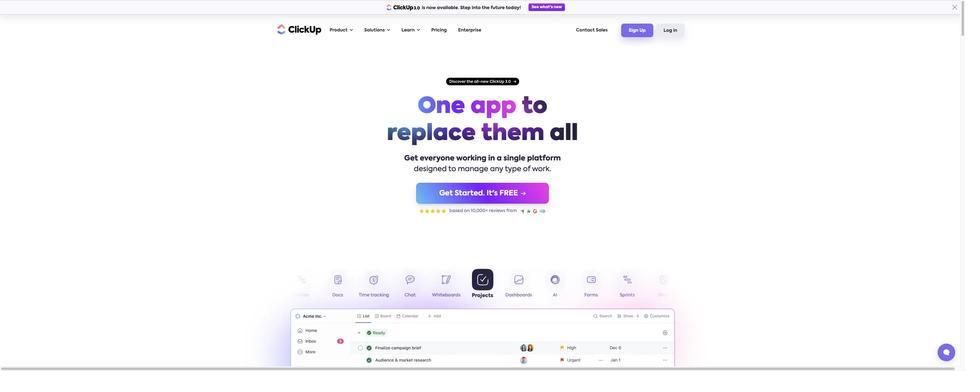 Task type: describe. For each thing, give the bounding box(es) containing it.
1 tracking from the left
[[371, 293, 389, 298]]

up
[[640, 28, 646, 33]]

2 forms from the left
[[585, 293, 598, 298]]

product
[[330, 28, 348, 32]]

pricing link
[[428, 24, 450, 37]]

type
[[505, 166, 522, 173]]

see what's new link
[[529, 3, 565, 11]]

sign up button
[[622, 24, 654, 37]]

one
[[418, 96, 465, 118]]

2 time tracking button from the left
[[682, 271, 718, 301]]

based
[[450, 209, 463, 213]]

what's
[[540, 5, 553, 9]]

from
[[507, 209, 517, 213]]

free
[[500, 190, 518, 197]]

learn button
[[399, 24, 423, 37]]

enterprise link
[[455, 24, 485, 37]]

step
[[460, 6, 471, 10]]

them
[[481, 123, 545, 145]]

contact sales
[[576, 28, 608, 32]]

2 docs button from the left
[[646, 271, 682, 301]]

docs for 2nd docs button from the left
[[658, 293, 669, 298]]

solutions button
[[361, 24, 393, 37]]

working
[[457, 155, 487, 162]]

docs for 1st docs button
[[332, 293, 343, 298]]

a
[[497, 155, 502, 162]]

2 forms button from the left
[[573, 271, 610, 301]]

log
[[664, 28, 673, 33]]

work.
[[532, 166, 552, 173]]

store reviews image
[[520, 209, 546, 213]]

solutions
[[364, 28, 385, 32]]

close button image
[[953, 5, 958, 10]]

pricing
[[432, 28, 447, 32]]

to inside one app to replace them all
[[522, 96, 548, 118]]

0 horizontal spatial to
[[449, 166, 456, 173]]

designed
[[414, 166, 447, 173]]

get started. it's free
[[439, 190, 518, 197]]

on
[[464, 209, 470, 213]]

ai
[[553, 293, 557, 298]]

any
[[490, 166, 504, 173]]

available.
[[437, 6, 459, 10]]

projects
[[472, 294, 493, 299]]

reviews
[[489, 209, 506, 213]]

everyone
[[420, 155, 455, 162]]

all
[[550, 123, 578, 145]]

replace
[[387, 123, 476, 145]]

clickup 3.0 image
[[387, 4, 420, 11]]

of
[[523, 166, 531, 173]]

sales
[[596, 28, 608, 32]]

into
[[472, 6, 481, 10]]

manage
[[458, 166, 489, 173]]

new
[[554, 5, 562, 9]]

2 sprints button from the left
[[610, 271, 646, 301]]

started.
[[455, 190, 485, 197]]

one app to replace them all
[[387, 96, 578, 145]]

get for get everyone working in a single platform
[[404, 155, 418, 162]]

get for get started. it's free
[[439, 190, 453, 197]]

is
[[422, 6, 425, 10]]



Task type: vqa. For each thing, say whether or not it's contained in the screenshot.
AI button
yes



Task type: locate. For each thing, give the bounding box(es) containing it.
time
[[359, 293, 370, 298], [685, 293, 696, 298]]

chat
[[405, 293, 416, 298]]

contact sales button
[[573, 24, 611, 37]]

1 sprints from the left
[[294, 293, 309, 298]]

time tracking button
[[356, 271, 392, 301], [682, 271, 718, 301]]

1 horizontal spatial forms
[[585, 293, 598, 298]]

2 docs from the left
[[658, 293, 669, 298]]

0 horizontal spatial forms button
[[247, 271, 284, 301]]

0 vertical spatial to
[[522, 96, 548, 118]]

1 docs from the left
[[332, 293, 343, 298]]

get inside get started. it's free button
[[439, 190, 453, 197]]

forms button
[[247, 271, 284, 301], [573, 271, 610, 301]]

five stars image
[[420, 209, 446, 213]]

clickup image
[[276, 23, 322, 35]]

the
[[482, 6, 490, 10]]

platform
[[527, 155, 561, 162]]

0 horizontal spatial sprints
[[294, 293, 309, 298]]

1 horizontal spatial time tracking
[[685, 293, 715, 298]]

0 horizontal spatial docs button
[[320, 271, 356, 301]]

0 horizontal spatial sprints button
[[284, 271, 320, 301]]

get up designed
[[404, 155, 418, 162]]

1 horizontal spatial docs
[[658, 293, 669, 298]]

get everyone working in a single platform
[[404, 155, 561, 162]]

projects button
[[465, 269, 501, 301]]

dashboards
[[506, 293, 532, 298]]

discover the all-new clickup 3.0 image
[[446, 78, 519, 85]]

1 vertical spatial in
[[488, 155, 495, 162]]

dashboards button
[[501, 271, 537, 301]]

now
[[427, 6, 436, 10]]

whiteboards button
[[428, 271, 465, 301]]

to
[[522, 96, 548, 118], [449, 166, 456, 173]]

2 time tracking from the left
[[685, 293, 715, 298]]

1 horizontal spatial get
[[439, 190, 453, 197]]

1 vertical spatial to
[[449, 166, 456, 173]]

in
[[674, 28, 678, 33], [488, 155, 495, 162]]

0 vertical spatial in
[[674, 28, 678, 33]]

in inside log in "link"
[[674, 28, 678, 33]]

sign up
[[629, 28, 646, 33]]

is now available. step into the future today!
[[422, 6, 521, 10]]

0 horizontal spatial forms
[[259, 293, 272, 298]]

1 horizontal spatial in
[[674, 28, 678, 33]]

docs
[[332, 293, 343, 298], [658, 293, 669, 298]]

learn
[[402, 28, 415, 32]]

1 time tracking button from the left
[[356, 271, 392, 301]]

tracking
[[371, 293, 389, 298], [697, 293, 715, 298]]

single
[[504, 155, 526, 162]]

0 horizontal spatial time tracking
[[359, 293, 389, 298]]

1 horizontal spatial time tracking button
[[682, 271, 718, 301]]

2 tracking from the left
[[697, 293, 715, 298]]

enterprise
[[458, 28, 482, 32]]

1 horizontal spatial docs button
[[646, 271, 682, 301]]

1 horizontal spatial tracking
[[697, 293, 715, 298]]

whiteboards
[[432, 293, 461, 298]]

1 vertical spatial get
[[439, 190, 453, 197]]

1 docs button from the left
[[320, 271, 356, 301]]

0 horizontal spatial time
[[359, 293, 370, 298]]

in left a
[[488, 155, 495, 162]]

see what's new
[[532, 5, 562, 9]]

log in
[[664, 28, 678, 33]]

0 horizontal spatial docs
[[332, 293, 343, 298]]

get
[[404, 155, 418, 162], [439, 190, 453, 197]]

chat button
[[392, 271, 428, 301]]

time tracking
[[359, 293, 389, 298], [685, 293, 715, 298]]

in right log at right
[[674, 28, 678, 33]]

ai button
[[537, 271, 573, 301]]

0 horizontal spatial tracking
[[371, 293, 389, 298]]

future
[[491, 6, 505, 10]]

contact
[[576, 28, 595, 32]]

sprints button
[[284, 271, 320, 301], [610, 271, 646, 301]]

2 sprints from the left
[[620, 293, 635, 298]]

product button
[[327, 24, 356, 37]]

designed to manage any type of work.
[[414, 166, 552, 173]]

1 forms button from the left
[[247, 271, 284, 301]]

get up based
[[439, 190, 453, 197]]

0 vertical spatial get
[[404, 155, 418, 162]]

based on 10,000+ reviews from
[[450, 209, 517, 213]]

1 horizontal spatial time
[[685, 293, 696, 298]]

sign
[[629, 28, 639, 33]]

1 horizontal spatial sprints button
[[610, 271, 646, 301]]

log in link
[[656, 24, 685, 37]]

docs button
[[320, 271, 356, 301], [646, 271, 682, 301]]

app
[[471, 96, 517, 118]]

10,000+
[[471, 209, 488, 213]]

see
[[532, 5, 539, 9]]

1 time from the left
[[359, 293, 370, 298]]

get started. it's free button
[[416, 183, 549, 204]]

0 horizontal spatial in
[[488, 155, 495, 162]]

1 forms from the left
[[259, 293, 272, 298]]

0 horizontal spatial time tracking button
[[356, 271, 392, 301]]

2 time from the left
[[685, 293, 696, 298]]

sprints
[[294, 293, 309, 298], [620, 293, 635, 298]]

forms
[[259, 293, 272, 298], [585, 293, 598, 298]]

today!
[[506, 6, 521, 10]]

1 sprints button from the left
[[284, 271, 320, 301]]

0 horizontal spatial get
[[404, 155, 418, 162]]

1 horizontal spatial sprints
[[620, 293, 635, 298]]

1 horizontal spatial to
[[522, 96, 548, 118]]

1 time tracking from the left
[[359, 293, 389, 298]]

1 horizontal spatial forms button
[[573, 271, 610, 301]]

it's
[[487, 190, 498, 197]]



